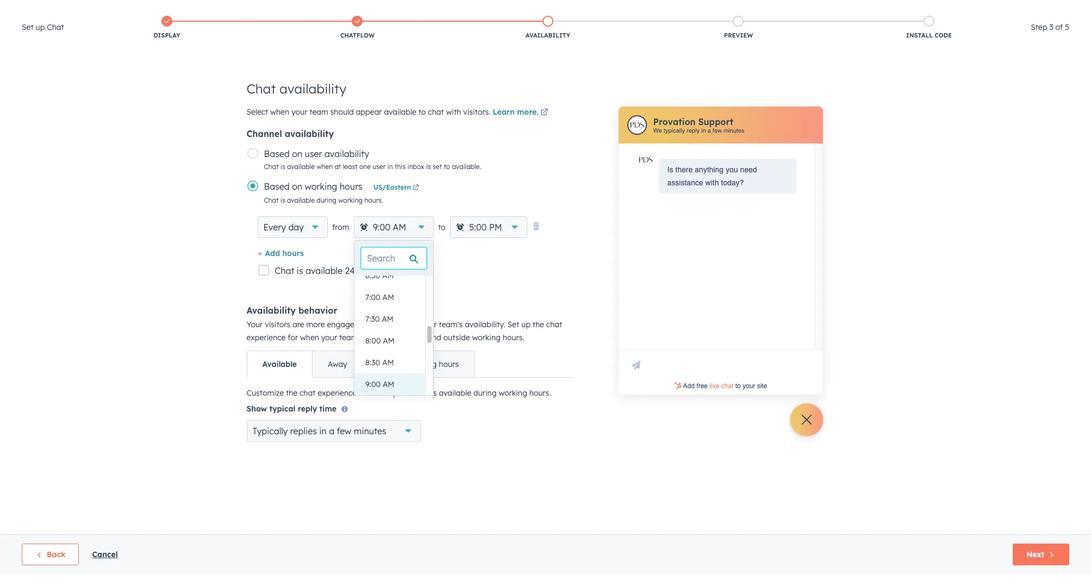 Task type: describe. For each thing, give the bounding box(es) containing it.
24/7
[[345, 265, 364, 276]]

assistance
[[667, 178, 703, 187]]

availability list item
[[453, 14, 643, 42]]

tab list containing available
[[247, 351, 475, 378]]

they
[[382, 320, 398, 330]]

us/eastern link
[[373, 183, 421, 193]]

should
[[330, 107, 354, 117]]

display completed list item
[[72, 14, 262, 42]]

chat availability
[[247, 80, 346, 97]]

9:00 inside button
[[365, 380, 381, 389]]

9:00 am button
[[355, 374, 425, 395]]

link opens in a new window image inside us/eastern link
[[413, 185, 419, 191]]

engaged
[[327, 320, 359, 330]]

display
[[154, 32, 180, 39]]

back
[[47, 550, 65, 559]]

for inside availability behavior your visitors are more engaged when they know your team's availability. set up the chat experience for when your team is available, away, and outside working hours.
[[288, 333, 298, 343]]

settings link
[[925, 3, 939, 14]]

8:00 am button
[[355, 330, 425, 352]]

7:30 am button
[[355, 308, 425, 330]]

8:00
[[365, 336, 381, 346]]

available
[[262, 359, 297, 369]]

chatflow completed list item
[[262, 14, 453, 42]]

show typical reply time
[[247, 404, 337, 414]]

am for '7:00 am' button
[[382, 293, 394, 302]]

1 vertical spatial the
[[286, 388, 297, 398]]

chat for chat is available 24/7
[[275, 265, 294, 276]]

is there anything you need assistance with today?
[[667, 165, 757, 187]]

outside
[[378, 359, 406, 369]]

7:00
[[365, 293, 380, 302]]

5:00 pm button
[[450, 216, 527, 238]]

install
[[906, 32, 933, 39]]

is left set
[[426, 163, 431, 171]]

day
[[288, 222, 304, 233]]

this
[[395, 163, 406, 171]]

0 horizontal spatial chat
[[300, 388, 316, 398]]

5:00 pm
[[469, 222, 502, 233]]

0 horizontal spatial user
[[305, 148, 322, 159]]

on for working
[[292, 181, 302, 192]]

chat is available when at least one user in this inbox is set to available.
[[264, 163, 481, 171]]

more
[[306, 320, 325, 330]]

6:30 am button
[[355, 265, 425, 287]]

6:30
[[365, 271, 380, 281]]

9:00 am inside button
[[365, 380, 394, 389]]

code
[[935, 32, 952, 39]]

chat inside set up chat "heading"
[[47, 22, 64, 32]]

working inside tab list
[[408, 359, 437, 369]]

list containing display
[[72, 14, 1024, 42]]

am for 8:00 am button at left
[[383, 336, 395, 346]]

next button
[[1013, 544, 1070, 565]]

when down 8:30 am
[[371, 388, 390, 398]]

3
[[1050, 22, 1054, 32]]

select when your team should appear available to chat with visitors.
[[247, 107, 491, 117]]

minutes inside typically replies in a few minutes popup button
[[354, 426, 386, 437]]

is
[[667, 165, 673, 174]]

next
[[1027, 550, 1045, 559]]

typical
[[269, 404, 296, 414]]

when down more
[[300, 333, 319, 343]]

channel availability
[[247, 128, 334, 139]]

replies
[[290, 426, 317, 437]]

cancel
[[92, 550, 118, 559]]

when right "select" in the top left of the page
[[270, 107, 289, 117]]

7:30
[[365, 314, 380, 324]]

reply inside provation support we typically reply in a few minutes
[[687, 127, 700, 134]]

show
[[247, 404, 267, 414]]

cancel button
[[92, 548, 118, 561]]

step 3 of 5
[[1031, 22, 1070, 32]]

chat is available 24/7
[[275, 265, 364, 276]]

availability for availability
[[526, 32, 570, 39]]

availability.
[[465, 320, 505, 330]]

settings image
[[927, 5, 937, 14]]

9:00 am inside popup button
[[373, 222, 406, 233]]

step
[[1031, 22, 1047, 32]]

8:30
[[365, 358, 380, 368]]

know
[[400, 320, 419, 330]]

1 vertical spatial user
[[373, 163, 386, 171]]

available for when
[[287, 163, 315, 171]]

8:30 am button
[[355, 352, 425, 374]]

search button
[[1063, 23, 1081, 41]]

hours inside outside working hours link
[[439, 359, 459, 369]]

up inside availability behavior your visitors are more engaged when they know your team's availability. set up the chat experience for when your team is available, away, and outside working hours.
[[521, 320, 531, 330]]

typically
[[253, 426, 288, 437]]

1 horizontal spatial for
[[359, 388, 369, 398]]

9:00 inside popup button
[[373, 222, 390, 233]]

provation support we typically reply in a few minutes
[[653, 116, 745, 134]]

9:00 am button
[[354, 216, 434, 238]]

based on working hours
[[264, 181, 363, 192]]

2 vertical spatial to
[[438, 222, 446, 232]]

0 horizontal spatial with
[[446, 107, 461, 117]]

preview list item
[[643, 14, 834, 42]]

0 horizontal spatial during
[[317, 196, 337, 204]]

1 vertical spatial to
[[444, 163, 450, 171]]

8:30 am
[[365, 358, 394, 368]]

few inside provation support we typically reply in a few minutes
[[713, 127, 722, 134]]

7:00 am
[[365, 293, 394, 302]]

your down more
[[321, 333, 337, 343]]

available for during
[[287, 196, 315, 204]]

your down chat availability
[[291, 107, 307, 117]]

0 vertical spatial to
[[419, 107, 426, 117]]

5:00
[[469, 222, 487, 233]]

set inside "heading"
[[22, 22, 33, 32]]

learn
[[493, 107, 515, 117]]

7:00 am button
[[355, 287, 425, 308]]

1 vertical spatial in
[[387, 163, 393, 171]]

when up 8:00
[[361, 320, 380, 330]]

2 horizontal spatial hours.
[[529, 388, 551, 398]]

we
[[653, 127, 662, 134]]

add
[[265, 248, 280, 258]]



Task type: vqa. For each thing, say whether or not it's contained in the screenshot.
'team' inside Availability behavior Your visitors are more engaged when they know your team's availability. Set up the chat experience for when your team is available, away, and outside working hours.
yes



Task type: locate. For each thing, give the bounding box(es) containing it.
hours inside 'add hours' button
[[282, 248, 304, 258]]

based on user availability
[[264, 148, 369, 159]]

0 horizontal spatial hours
[[282, 248, 304, 258]]

menu
[[815, 0, 1078, 17]]

grid grid
[[355, 265, 433, 395]]

today?
[[721, 178, 744, 187]]

0 vertical spatial 9:00
[[373, 222, 390, 233]]

2 horizontal spatial team
[[410, 388, 429, 398]]

availability behavior your visitors are more engaged when they know your team's availability. set up the chat experience for when your team is available, away, and outside working hours.
[[247, 305, 562, 343]]

based for based on user availability
[[264, 148, 290, 159]]

1 on from the top
[[292, 148, 302, 159]]

chatflow
[[340, 32, 375, 39]]

1 vertical spatial during
[[473, 388, 497, 398]]

is
[[280, 163, 285, 171], [426, 163, 431, 171], [280, 196, 285, 204], [297, 265, 303, 276], [360, 333, 366, 343], [431, 388, 437, 398]]

am for 9:00 am button
[[383, 380, 394, 389]]

to right set
[[444, 163, 450, 171]]

agent says: is there anything you need assistance with today? element
[[667, 163, 788, 189]]

link opens in a new window image
[[541, 107, 548, 120], [541, 109, 548, 117], [413, 183, 419, 193], [413, 185, 419, 191]]

with left visitors. on the top left of page
[[446, 107, 461, 117]]

working inside availability behavior your visitors are more engaged when they know your team's availability. set up the chat experience for when your team is available, away, and outside working hours.
[[472, 333, 501, 343]]

away,
[[404, 333, 425, 343]]

1 horizontal spatial minutes
[[724, 127, 745, 134]]

a
[[708, 127, 711, 134], [329, 426, 334, 437]]

1 vertical spatial 9:00
[[365, 380, 381, 389]]

outside
[[443, 333, 470, 343]]

0 vertical spatial up
[[36, 22, 45, 32]]

0 vertical spatial a
[[708, 127, 711, 134]]

time
[[319, 404, 337, 414]]

0 horizontal spatial in
[[319, 426, 327, 437]]

experience down your
[[247, 333, 286, 343]]

user right the one
[[373, 163, 386, 171]]

team's
[[439, 320, 463, 330]]

1 horizontal spatial team
[[339, 333, 358, 343]]

team inside availability behavior your visitors are more engaged when they know your team's availability. set up the chat experience for when your team is available, away, and outside working hours.
[[339, 333, 358, 343]]

2 horizontal spatial in
[[701, 127, 706, 134]]

the right availability.
[[533, 320, 544, 330]]

away link
[[312, 351, 362, 377]]

availability up least
[[325, 148, 369, 159]]

0 vertical spatial during
[[317, 196, 337, 204]]

available,
[[368, 333, 402, 343]]

1 horizontal spatial during
[[473, 388, 497, 398]]

1 horizontal spatial reply
[[687, 127, 700, 134]]

chat
[[47, 22, 64, 32], [247, 80, 276, 97], [264, 163, 279, 171], [264, 196, 279, 204], [275, 265, 294, 276]]

Search HubSpot search field
[[938, 23, 1072, 41]]

0 vertical spatial 9:00 am
[[373, 222, 406, 233]]

set
[[22, 22, 33, 32], [508, 320, 519, 330]]

learn more. link
[[493, 107, 550, 120]]

experience up time
[[318, 388, 357, 398]]

2 vertical spatial chat
[[300, 388, 316, 398]]

based up every
[[264, 181, 290, 192]]

tab list
[[247, 351, 475, 378]]

9:00 am down 8:30 am
[[365, 380, 394, 389]]

in left this
[[387, 163, 393, 171]]

am right 7:30
[[382, 314, 394, 324]]

least
[[343, 163, 358, 171]]

team down outside working hours
[[410, 388, 429, 398]]

0 vertical spatial availability
[[526, 32, 570, 39]]

available down outside working hours
[[439, 388, 471, 398]]

reply
[[687, 127, 700, 134], [298, 404, 317, 414]]

1 horizontal spatial a
[[708, 127, 711, 134]]

0 vertical spatial chat
[[428, 107, 444, 117]]

2 vertical spatial hours.
[[529, 388, 551, 398]]

0 horizontal spatial up
[[36, 22, 45, 32]]

available link
[[247, 351, 312, 377]]

1 vertical spatial chat
[[546, 320, 562, 330]]

am down outside
[[383, 380, 394, 389]]

1 vertical spatial based
[[264, 181, 290, 192]]

am right 8:00
[[383, 336, 395, 346]]

minutes down customize the chat experience for when your team is available during working hours.
[[354, 426, 386, 437]]

1 horizontal spatial user
[[373, 163, 386, 171]]

am inside popup button
[[393, 222, 406, 233]]

0 vertical spatial team
[[310, 107, 328, 117]]

on down channel availability
[[292, 148, 302, 159]]

you
[[726, 165, 738, 174]]

0 vertical spatial for
[[288, 333, 298, 343]]

experience
[[247, 333, 286, 343], [318, 388, 357, 398]]

0 vertical spatial based
[[264, 148, 290, 159]]

1 horizontal spatial hours
[[340, 181, 363, 192]]

minutes
[[724, 127, 745, 134], [354, 426, 386, 437]]

0 vertical spatial user
[[305, 148, 322, 159]]

minutes up you on the top right of the page
[[724, 127, 745, 134]]

1 based from the top
[[264, 148, 290, 159]]

hours right add
[[282, 248, 304, 258]]

user down channel availability
[[305, 148, 322, 159]]

behavior
[[298, 305, 337, 316]]

a down time
[[329, 426, 334, 437]]

0 horizontal spatial set
[[22, 22, 33, 32]]

experience inside availability behavior your visitors are more engaged when they know your team's availability. set up the chat experience for when your team is available, away, and outside working hours.
[[247, 333, 286, 343]]

availability for chat availability
[[280, 80, 346, 97]]

1 vertical spatial team
[[339, 333, 358, 343]]

0 vertical spatial on
[[292, 148, 302, 159]]

support
[[698, 116, 734, 127]]

availability for availability behavior your visitors are more engaged when they know your team's availability. set up the chat experience for when your team is available, away, and outside working hours.
[[247, 305, 296, 316]]

typically
[[664, 127, 685, 134]]

1 vertical spatial hours.
[[503, 333, 524, 343]]

0 vertical spatial in
[[701, 127, 706, 134]]

your
[[291, 107, 307, 117], [421, 320, 437, 330], [321, 333, 337, 343], [392, 388, 408, 398]]

0 vertical spatial hours.
[[365, 196, 383, 204]]

set up chat heading
[[22, 21, 64, 34]]

is up 'every day'
[[280, 196, 285, 204]]

0 vertical spatial hours
[[340, 181, 363, 192]]

a inside popup button
[[329, 426, 334, 437]]

your up 'and'
[[421, 320, 437, 330]]

available down based on working hours
[[287, 196, 315, 204]]

am for the 7:30 am button
[[382, 314, 394, 324]]

appear
[[356, 107, 382, 117]]

0 vertical spatial set
[[22, 22, 33, 32]]

0 horizontal spatial team
[[310, 107, 328, 117]]

few up anything on the right top of the page
[[713, 127, 722, 134]]

for
[[288, 333, 298, 343], [359, 388, 369, 398]]

at
[[335, 163, 341, 171]]

am right 6:30
[[382, 271, 394, 281]]

available for 24/7
[[306, 265, 343, 276]]

link opens in a new window image inside learn more. link
[[541, 109, 548, 117]]

us/eastern
[[373, 183, 411, 191]]

1 vertical spatial up
[[521, 320, 531, 330]]

5
[[1065, 22, 1070, 32]]

few right replies
[[337, 426, 351, 437]]

hubspot-live-chat-viral-iframe element
[[621, 381, 821, 392]]

on for user
[[292, 148, 302, 159]]

0 horizontal spatial reply
[[298, 404, 317, 414]]

availability inside list item
[[526, 32, 570, 39]]

set inside availability behavior your visitors are more engaged when they know your team's availability. set up the chat experience for when your team is available, away, and outside working hours.
[[508, 320, 519, 330]]

1 vertical spatial few
[[337, 426, 351, 437]]

up inside "heading"
[[36, 22, 45, 32]]

with
[[446, 107, 461, 117], [706, 178, 719, 187]]

is down channel availability
[[280, 163, 285, 171]]

0 horizontal spatial minutes
[[354, 426, 386, 437]]

anything
[[695, 165, 724, 174]]

1 vertical spatial with
[[706, 178, 719, 187]]

install code list item
[[834, 14, 1024, 42]]

few inside popup button
[[337, 426, 351, 437]]

based for based on working hours
[[264, 181, 290, 192]]

every
[[263, 222, 286, 233]]

0 horizontal spatial for
[[288, 333, 298, 343]]

during
[[317, 196, 337, 204], [473, 388, 497, 398]]

0 vertical spatial experience
[[247, 333, 286, 343]]

Search search field
[[361, 247, 427, 269]]

for down 8:30
[[359, 388, 369, 398]]

1 vertical spatial on
[[292, 181, 302, 192]]

team left "should"
[[310, 107, 328, 117]]

need
[[740, 165, 757, 174]]

2 on from the top
[[292, 181, 302, 192]]

is down outside working hours
[[431, 388, 437, 398]]

chat is available during working hours.
[[264, 196, 383, 204]]

2 based from the top
[[264, 181, 290, 192]]

the up show typical reply time
[[286, 388, 297, 398]]

available.
[[452, 163, 481, 171]]

9:00 down 8:30
[[365, 380, 381, 389]]

0 vertical spatial availability
[[280, 80, 346, 97]]

0 vertical spatial with
[[446, 107, 461, 117]]

when
[[270, 107, 289, 117], [317, 163, 333, 171], [361, 320, 380, 330], [300, 333, 319, 343], [371, 388, 390, 398]]

1 horizontal spatial up
[[521, 320, 531, 330]]

2 vertical spatial availability
[[325, 148, 369, 159]]

when left the at
[[317, 163, 333, 171]]

minutes inside provation support we typically reply in a few minutes
[[724, 127, 745, 134]]

1 horizontal spatial the
[[533, 320, 544, 330]]

of
[[1056, 22, 1063, 32]]

1 vertical spatial 9:00 am
[[365, 380, 394, 389]]

typically replies in a few minutes
[[253, 426, 386, 437]]

1 horizontal spatial hours.
[[503, 333, 524, 343]]

on up chat is available during working hours.
[[292, 181, 302, 192]]

list
[[72, 14, 1024, 42]]

based
[[264, 148, 290, 159], [264, 181, 290, 192]]

0 horizontal spatial availability
[[247, 305, 296, 316]]

is down 7:30
[[360, 333, 366, 343]]

is inside availability behavior your visitors are more engaged when they know your team's availability. set up the chat experience for when your team is available, away, and outside working hours.
[[360, 333, 366, 343]]

0 vertical spatial reply
[[687, 127, 700, 134]]

1 vertical spatial for
[[359, 388, 369, 398]]

1 vertical spatial hours
[[282, 248, 304, 258]]

1 horizontal spatial few
[[713, 127, 722, 134]]

in right typically
[[701, 127, 706, 134]]

chat for chat is available during working hours.
[[264, 196, 279, 204]]

menu item
[[904, 0, 924, 17]]

to right appear
[[419, 107, 426, 117]]

available right appear
[[384, 107, 416, 117]]

set
[[433, 163, 442, 171]]

1 horizontal spatial in
[[387, 163, 393, 171]]

select
[[247, 107, 268, 117]]

install code
[[906, 32, 952, 39]]

available
[[384, 107, 416, 117], [287, 163, 315, 171], [287, 196, 315, 204], [306, 265, 343, 276], [439, 388, 471, 398]]

in inside provation support we typically reply in a few minutes
[[701, 127, 706, 134]]

one
[[359, 163, 371, 171]]

add hours button
[[257, 247, 304, 262]]

chat for chat is available when at least one user in this inbox is set to available.
[[264, 163, 279, 171]]

1 horizontal spatial experience
[[318, 388, 357, 398]]

availability up the based on user availability
[[285, 128, 334, 139]]

with inside is there anything you need assistance with today?
[[706, 178, 719, 187]]

search image
[[1068, 28, 1076, 36]]

outside working hours
[[378, 359, 459, 369]]

1 vertical spatial set
[[508, 320, 519, 330]]

every day
[[263, 222, 304, 233]]

1 horizontal spatial availability
[[526, 32, 570, 39]]

2 vertical spatial hours
[[439, 359, 459, 369]]

1 vertical spatial a
[[329, 426, 334, 437]]

based down channel
[[264, 148, 290, 159]]

am for 8:30 am button
[[382, 358, 394, 368]]

add hours
[[265, 248, 304, 258]]

reply left time
[[298, 404, 317, 414]]

to left 5:00 at the top of page
[[438, 222, 446, 232]]

on
[[292, 148, 302, 159], [292, 181, 302, 192]]

provation
[[653, 116, 696, 127]]

0 horizontal spatial experience
[[247, 333, 286, 343]]

0 horizontal spatial a
[[329, 426, 334, 437]]

every day button
[[257, 216, 328, 238]]

0 vertical spatial the
[[533, 320, 544, 330]]

availability up "should"
[[280, 80, 346, 97]]

1 vertical spatial availability
[[247, 305, 296, 316]]

9:00 am up "search" search box
[[373, 222, 406, 233]]

team down engaged
[[339, 333, 358, 343]]

1 horizontal spatial with
[[706, 178, 719, 187]]

1 horizontal spatial set
[[508, 320, 519, 330]]

availability
[[280, 80, 346, 97], [285, 128, 334, 139], [325, 148, 369, 159]]

for down are
[[288, 333, 298, 343]]

reply right typically
[[687, 127, 700, 134]]

typically replies in a few minutes button
[[247, 420, 421, 442]]

away
[[328, 359, 347, 369]]

am up "search" search box
[[393, 222, 406, 233]]

in right replies
[[319, 426, 327, 437]]

hours down least
[[340, 181, 363, 192]]

hours. inside availability behavior your visitors are more engaged when they know your team's availability. set up the chat experience for when your team is available, away, and outside working hours.
[[503, 333, 524, 343]]

a inside provation support we typically reply in a few minutes
[[708, 127, 711, 134]]

1 vertical spatial experience
[[318, 388, 357, 398]]

0 horizontal spatial few
[[337, 426, 351, 437]]

user
[[305, 148, 322, 159], [373, 163, 386, 171]]

working
[[305, 181, 337, 192], [338, 196, 363, 204], [472, 333, 501, 343], [408, 359, 437, 369], [499, 388, 527, 398]]

am right 8:30
[[382, 358, 394, 368]]

chat for chat availability
[[247, 80, 276, 97]]

more.
[[517, 107, 539, 117]]

availability inside availability behavior your visitors are more engaged when they know your team's availability. set up the chat experience for when your team is available, away, and outside working hours.
[[247, 305, 296, 316]]

0 vertical spatial few
[[713, 127, 722, 134]]

available left "24/7"
[[306, 265, 343, 276]]

the inside availability behavior your visitors are more engaged when they know your team's availability. set up the chat experience for when your team is available, away, and outside working hours.
[[533, 320, 544, 330]]

1 vertical spatial minutes
[[354, 426, 386, 437]]

in inside popup button
[[319, 426, 327, 437]]

availability for channel availability
[[285, 128, 334, 139]]

hours down 'outside'
[[439, 359, 459, 369]]

2 vertical spatial team
[[410, 388, 429, 398]]

1 vertical spatial reply
[[298, 404, 317, 414]]

chat inside availability behavior your visitors are more engaged when they know your team's availability. set up the chat experience for when your team is available, away, and outside working hours.
[[546, 320, 562, 330]]

0 horizontal spatial the
[[286, 388, 297, 398]]

back button
[[22, 544, 79, 565]]

available down the based on user availability
[[287, 163, 315, 171]]

am
[[393, 222, 406, 233], [382, 271, 394, 281], [382, 293, 394, 302], [382, 314, 394, 324], [383, 336, 395, 346], [382, 358, 394, 368], [383, 380, 394, 389]]

a right typically
[[708, 127, 711, 134]]

customize the chat experience for when your team is available during working hours.
[[247, 388, 551, 398]]

8:00 am
[[365, 336, 395, 346]]

2 vertical spatial in
[[319, 426, 327, 437]]

0 vertical spatial minutes
[[724, 127, 745, 134]]

preview
[[724, 32, 753, 39]]

and
[[427, 333, 441, 343]]

9:00 up "search" search box
[[373, 222, 390, 233]]

0 horizontal spatial hours.
[[365, 196, 383, 204]]

there
[[675, 165, 693, 174]]

outside working hours link
[[362, 351, 474, 377]]

2 horizontal spatial hours
[[439, 359, 459, 369]]

your
[[247, 320, 263, 330]]

am for 6:30 am button
[[382, 271, 394, 281]]

1 vertical spatial availability
[[285, 128, 334, 139]]

is down add hours on the left of the page
[[297, 265, 303, 276]]

your down outside
[[392, 388, 408, 398]]

am right 7:00
[[382, 293, 394, 302]]

1 horizontal spatial chat
[[428, 107, 444, 117]]

visitors
[[265, 320, 290, 330]]

with down anything on the right top of the page
[[706, 178, 719, 187]]

2 horizontal spatial chat
[[546, 320, 562, 330]]

customize
[[247, 388, 284, 398]]



